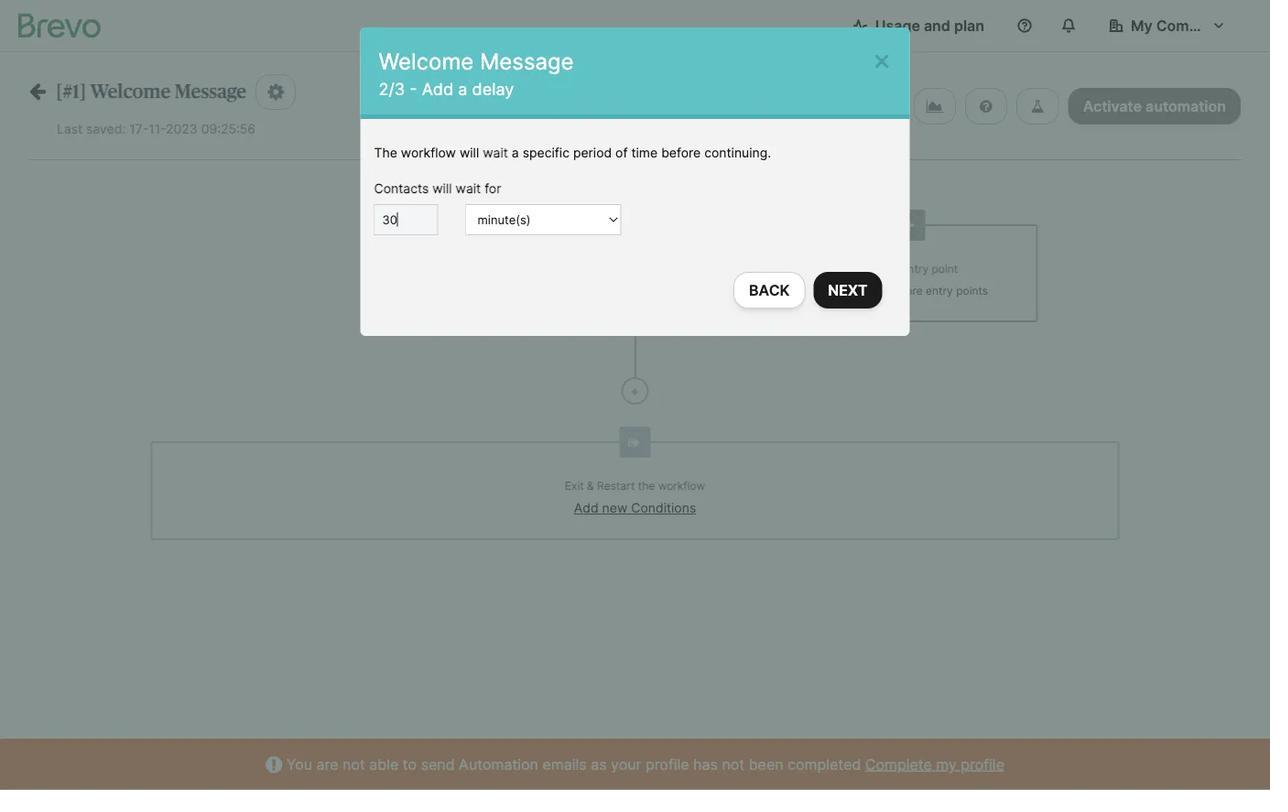Task type: vqa. For each thing, say whether or not it's contained in the screenshot.
before
yes



Task type: locate. For each thing, give the bounding box(es) containing it.
1 horizontal spatial welcome
[[379, 48, 474, 75]]

welcome
[[379, 48, 474, 75], [90, 82, 171, 101]]

0 horizontal spatial a
[[458, 79, 468, 99]]

workflow
[[401, 145, 456, 161], [658, 480, 706, 493]]

form containing back
[[360, 178, 910, 322]]

0 vertical spatial will
[[460, 145, 479, 161]]

1 vertical spatial a
[[512, 145, 519, 161]]

0 horizontal spatial message
[[175, 82, 247, 101]]

form
[[360, 178, 910, 322]]

wait left for
[[456, 181, 481, 196]]

2/3
[[379, 79, 405, 99]]

contacts
[[374, 181, 429, 196]]

time
[[632, 145, 658, 161]]

09:25:56
[[201, 121, 256, 136]]

question circle image
[[980, 99, 993, 114]]

saved:
[[86, 121, 126, 136]]

and
[[924, 16, 951, 34]]

for
[[485, 181, 501, 196]]

none text field inside 'form'
[[374, 204, 438, 235]]

1 vertical spatial add
[[862, 262, 883, 276]]

entry
[[902, 262, 929, 276], [926, 284, 953, 298]]

0 horizontal spatial workflow
[[401, 145, 456, 161]]

last
[[57, 121, 83, 136]]

welcome up 17-
[[90, 82, 171, 101]]

1 vertical spatial welcome
[[90, 82, 171, 101]]

[#1]                             welcome message
[[56, 82, 247, 101]]

a left "delay"
[[458, 79, 468, 99]]

exclamation circle image
[[266, 758, 282, 773]]

0 vertical spatial a
[[458, 79, 468, 99]]

the
[[638, 480, 655, 493]]

next
[[828, 281, 868, 299]]

1 vertical spatial will
[[433, 181, 452, 196]]

a inside "welcome message 2/3 - add a delay"
[[458, 79, 468, 99]]

-
[[410, 79, 417, 99]]

entry up the more
[[902, 262, 929, 276]]

1 horizontal spatial message
[[480, 48, 574, 75]]

1 horizontal spatial workflow
[[658, 480, 706, 493]]

workflow inside exit & restart the workflow add new conditions
[[658, 480, 706, 493]]

add down &
[[574, 501, 599, 516]]

0 vertical spatial workflow
[[401, 145, 456, 161]]

0 vertical spatial welcome
[[379, 48, 474, 75]]

will right contacts
[[433, 181, 452, 196]]

message up "delay"
[[480, 48, 574, 75]]

workflow up contacts will wait for
[[401, 145, 456, 161]]

0 horizontal spatial add
[[422, 79, 454, 99]]

welcome up -
[[379, 48, 474, 75]]

complete my profile
[[865, 756, 1005, 774]]

flask image
[[1031, 99, 1045, 114]]

0 horizontal spatial will
[[433, 181, 452, 196]]

message inside "welcome message 2/3 - add a delay"
[[480, 48, 574, 75]]

complete my profile link
[[865, 756, 1005, 774]]

cog image
[[268, 82, 284, 102]]

startpoint #1
[[687, 306, 752, 320]]

[#1]
[[56, 82, 86, 101]]

more
[[897, 284, 923, 298]]

before
[[661, 145, 701, 161]]

point
[[932, 262, 958, 276]]

add inside "welcome message 2/3 - add a delay"
[[422, 79, 454, 99]]

message
[[480, 48, 574, 75], [175, 82, 247, 101]]

complete
[[865, 756, 932, 774]]

welcome inside "welcome message 2/3 - add a delay"
[[379, 48, 474, 75]]

will up contacts will wait for
[[460, 145, 479, 161]]

0 vertical spatial add
[[422, 79, 454, 99]]

will
[[460, 145, 479, 161], [433, 181, 452, 196]]

1 vertical spatial message
[[175, 82, 247, 101]]

1 horizontal spatial add
[[574, 501, 599, 516]]

restart
[[597, 480, 635, 493]]

add inside exit & restart the workflow add new conditions
[[574, 501, 599, 516]]

1 vertical spatial workflow
[[658, 480, 706, 493]]

None text field
[[374, 204, 438, 235]]

add left an
[[862, 262, 883, 276]]

add
[[422, 79, 454, 99], [862, 262, 883, 276], [574, 501, 599, 516]]

2 vertical spatial add
[[574, 501, 599, 516]]

1 vertical spatial wait
[[456, 181, 481, 196]]

wait
[[483, 145, 508, 161], [456, 181, 481, 196]]

add right -
[[422, 79, 454, 99]]

2 horizontal spatial add
[[862, 262, 883, 276]]

click
[[832, 284, 857, 298]]

wait up for
[[483, 145, 508, 161]]

1 horizontal spatial wait
[[483, 145, 508, 161]]

message up 09:25:56
[[175, 82, 247, 101]]

arrow left image
[[29, 81, 46, 100]]

add inside add an entry point click to add more entry points
[[862, 262, 883, 276]]

a left specific
[[512, 145, 519, 161]]

entry down the 'point'
[[926, 284, 953, 298]]

delay
[[472, 79, 514, 99]]

usage and plan
[[875, 16, 985, 34]]

exit
[[565, 480, 584, 493]]

last saved: 17-11-2023 09:25:56
[[57, 121, 256, 136]]

my company button
[[1095, 7, 1241, 44]]

a
[[458, 79, 468, 99], [512, 145, 519, 161]]

0 vertical spatial message
[[480, 48, 574, 75]]

workflow up conditions
[[658, 480, 706, 493]]

2023
[[166, 121, 198, 136]]



Task type: describe. For each thing, give the bounding box(es) containing it.
my company
[[1131, 16, 1224, 34]]

area chart image
[[927, 99, 944, 114]]

×
[[872, 41, 892, 76]]

17-
[[129, 121, 149, 136]]

specific
[[523, 145, 570, 161]]

add an entry point click to add more entry points
[[832, 262, 988, 298]]

0 vertical spatial wait
[[483, 145, 508, 161]]

usage
[[875, 16, 921, 34]]

0 horizontal spatial wait
[[456, 181, 481, 196]]

usage and plan button
[[839, 7, 999, 44]]

will inside 'form'
[[433, 181, 452, 196]]

next button
[[814, 272, 883, 309]]

plan
[[954, 16, 985, 34]]

continuing.
[[705, 145, 771, 161]]

0 horizontal spatial welcome
[[90, 82, 171, 101]]

11-
[[149, 121, 166, 136]]

1 horizontal spatial will
[[460, 145, 479, 161]]

× button
[[872, 41, 892, 76]]

points
[[956, 284, 988, 298]]

back
[[749, 281, 790, 299]]

startpoint
[[687, 306, 737, 320]]

0 vertical spatial entry
[[902, 262, 929, 276]]

my
[[936, 756, 957, 774]]

add
[[874, 284, 894, 298]]

of
[[616, 145, 628, 161]]

conditions
[[631, 501, 696, 516]]

1 horizontal spatial a
[[512, 145, 519, 161]]

new
[[602, 501, 628, 516]]

the workflow will wait a specific period of time before continuing.
[[374, 145, 771, 161]]

profile
[[961, 756, 1005, 774]]

#1
[[740, 306, 752, 320]]

add new conditions link
[[574, 501, 696, 516]]

1 vertical spatial entry
[[926, 284, 953, 298]]

an
[[886, 262, 899, 276]]

contacts will wait for
[[374, 181, 501, 196]]

my
[[1131, 16, 1153, 34]]

company
[[1157, 16, 1224, 34]]

period
[[573, 145, 612, 161]]

back button
[[734, 272, 806, 309]]

exit & restart the workflow add new conditions
[[565, 480, 706, 516]]

&
[[587, 480, 594, 493]]

[#1]                             welcome message link
[[29, 81, 247, 101]]

welcome message 2/3 - add a delay
[[379, 48, 574, 99]]

the
[[374, 145, 397, 161]]

to
[[860, 284, 871, 298]]



